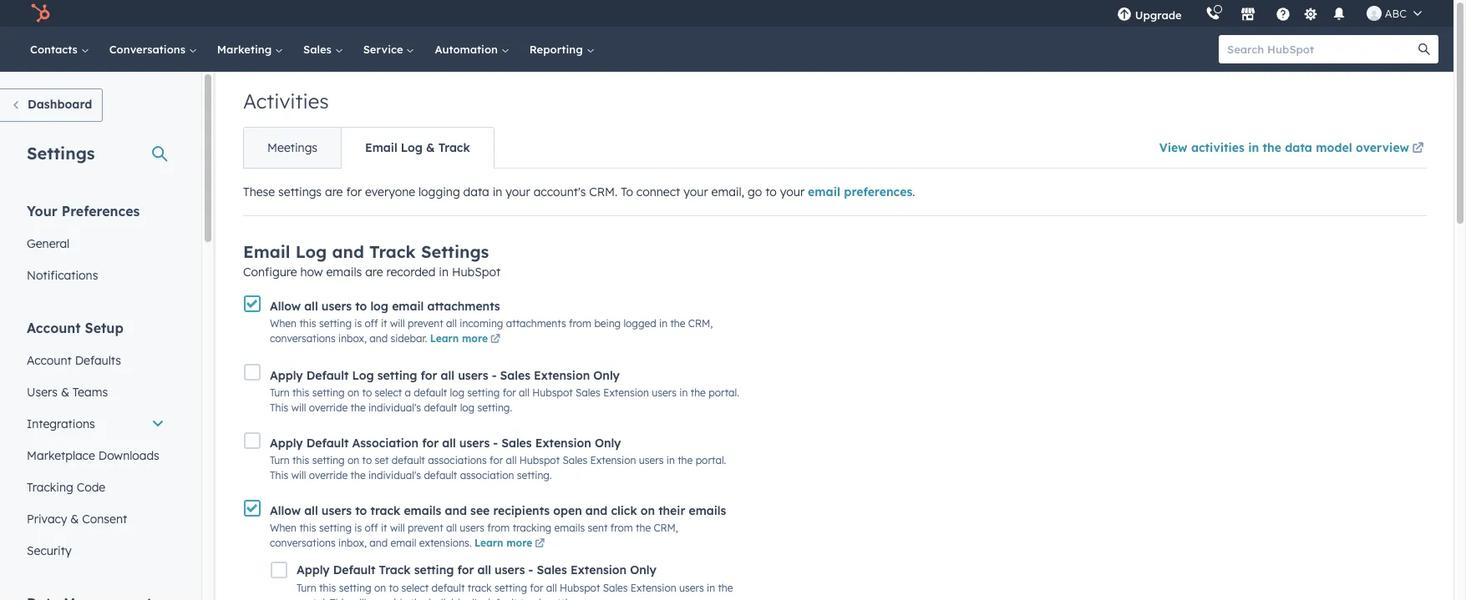 Task type: describe. For each thing, give the bounding box(es) containing it.
this inside "apply default track setting for all users - sales extension only turn this setting on to select default track setting for all hubspot sales extension users in the portal. this will override the individual's default track setting."
[[319, 583, 336, 595]]

setup
[[85, 320, 124, 337]]

tracking
[[27, 481, 73, 496]]

default for track
[[333, 564, 376, 579]]

default for association
[[307, 436, 349, 451]]

default up associations
[[424, 402, 457, 414]]

logged
[[624, 318, 657, 330]]

open
[[553, 504, 582, 519]]

logging
[[419, 185, 460, 200]]

defaults
[[75, 354, 121, 369]]

override inside 'apply default association for all users - sales extension only turn this setting on to set default associations for all hubspot sales extension users in the portal. this will override the individual's default association setting.'
[[309, 470, 348, 482]]

how
[[300, 265, 323, 280]]

sales down "tracking"
[[537, 564, 567, 579]]

email preferences link
[[808, 185, 913, 200]]

being
[[595, 318, 621, 330]]

0 vertical spatial log
[[371, 299, 389, 315]]

associations
[[428, 455, 487, 467]]

teams
[[73, 385, 108, 400]]

code
[[77, 481, 106, 496]]

setting inside when this setting is off it will prevent all users from tracking emails sent from the crm, conversations inbox, and email extensions.
[[319, 523, 352, 535]]

calling icon button
[[1199, 3, 1228, 24]]

see
[[471, 504, 490, 519]]

meetings link
[[244, 128, 341, 168]]

marketing link
[[207, 27, 293, 72]]

email log and track settings configure how emails are recorded in hubspot
[[243, 242, 501, 280]]

dashboard link
[[0, 89, 103, 122]]

1 vertical spatial data
[[464, 185, 490, 200]]

privacy
[[27, 512, 67, 527]]

when this setting is off it will prevent all incoming attachments from being logged in the crm, conversations inbox, and sidebar.
[[270, 318, 713, 345]]

sales down being
[[576, 387, 601, 399]]

this inside "apply default track setting for all users - sales extension only turn this setting on to select default track setting for all hubspot sales extension users in the portal. this will override the individual's default track setting."
[[330, 598, 349, 601]]

association
[[460, 470, 514, 482]]

these settings are for everyone logging data in your account's crm. to connect your email, go to your email preferences .
[[243, 185, 916, 200]]

allow for allow all users to log email attachments
[[270, 299, 301, 315]]

more for attachments
[[462, 333, 488, 345]]

to inside apply default log setting for all users - sales extension only turn this setting on to select a default log setting for all hubspot sales extension users in the portal. this will override the individual's default log setting.
[[362, 387, 372, 399]]

privacy & consent
[[27, 512, 127, 527]]

account setup
[[27, 320, 124, 337]]

email,
[[712, 185, 745, 200]]

individual's inside 'apply default association for all users - sales extension only turn this setting on to set default associations for all hubspot sales extension users in the portal. this will override the individual's default association setting.'
[[369, 470, 421, 482]]

crm, for when this setting is off it will prevent all users from tracking emails sent from the crm, conversations inbox, and email extensions.
[[654, 523, 678, 535]]

users
[[27, 385, 58, 400]]

in inside apply default log setting for all users - sales extension only turn this setting on to select a default log setting for all hubspot sales extension users in the portal. this will override the individual's default log setting.
[[680, 387, 688, 399]]

learn more link for incoming
[[430, 333, 503, 348]]

setting. inside apply default log setting for all users - sales extension only turn this setting on to select a default log setting for all hubspot sales extension users in the portal. this will override the individual's default log setting.
[[478, 402, 512, 414]]

0 vertical spatial attachments
[[427, 299, 500, 315]]

this inside 'apply default association for all users - sales extension only turn this setting on to set default associations for all hubspot sales extension users in the portal. this will override the individual's default association setting.'
[[270, 470, 289, 482]]

individual's inside apply default log setting for all users - sales extension only turn this setting on to select a default log setting for all hubspot sales extension users in the portal. this will override the individual's default log setting.
[[369, 402, 421, 414]]

only for apply default log setting for all users - sales extension only
[[594, 368, 620, 383]]

are inside email log and track settings configure how emails are recorded in hubspot
[[365, 265, 383, 280]]

2 horizontal spatial from
[[611, 523, 633, 535]]

reporting link
[[520, 27, 605, 72]]

service
[[363, 43, 407, 56]]

- for track
[[529, 564, 534, 579]]

brad klo image
[[1367, 6, 1382, 21]]

abc
[[1385, 7, 1407, 20]]

activities
[[243, 89, 329, 114]]

will inside when this setting is off it will prevent all users from tracking emails sent from the crm, conversations inbox, and email extensions.
[[390, 523, 405, 535]]

emails right their
[[689, 504, 727, 519]]

notifications button
[[1325, 0, 1354, 27]]

activities
[[1192, 140, 1245, 155]]

learn for users
[[475, 538, 504, 550]]

track for and
[[369, 242, 416, 262]]

settings image
[[1304, 7, 1319, 22]]

this inside apply default log setting for all users - sales extension only turn this setting on to select a default log setting for all hubspot sales extension users in the portal. this will override the individual's default log setting.
[[293, 387, 309, 399]]

account defaults
[[27, 354, 121, 369]]

email log & track link
[[341, 128, 494, 168]]

off for email
[[365, 523, 378, 535]]

click
[[611, 504, 637, 519]]

override inside "apply default track setting for all users - sales extension only turn this setting on to select default track setting for all hubspot sales extension users in the portal. this will override the individual's default track setting."
[[369, 598, 408, 601]]

upgrade
[[1135, 8, 1182, 22]]

on inside apply default log setting for all users - sales extension only turn this setting on to select a default log setting for all hubspot sales extension users in the portal. this will override the individual's default log setting.
[[348, 387, 360, 399]]

notifications
[[27, 268, 98, 283]]

and up 'sent'
[[586, 504, 608, 519]]

downloads
[[98, 449, 159, 464]]

your preferences element
[[17, 202, 175, 292]]

conversations for when this setting is off it will prevent all users from tracking emails sent from the crm, conversations inbox, and email extensions.
[[270, 538, 336, 550]]

security link
[[17, 536, 175, 567]]

sales down 'sent'
[[603, 583, 628, 595]]

to inside "apply default track setting for all users - sales extension only turn this setting on to select default track setting for all hubspot sales extension users in the portal. this will override the individual's default track setting."
[[389, 583, 399, 595]]

tracking
[[513, 523, 552, 535]]

all inside when this setting is off it will prevent all incoming attachments from being logged in the crm, conversations inbox, and sidebar.
[[446, 318, 457, 330]]

marketplace
[[27, 449, 95, 464]]

for up "association"
[[490, 455, 503, 467]]

preferences
[[844, 185, 913, 200]]

for down when this setting is off it will prevent all incoming attachments from being logged in the crm, conversations inbox, and sidebar.
[[503, 387, 516, 399]]

privacy & consent link
[[17, 504, 175, 536]]

email inside when this setting is off it will prevent all users from tracking emails sent from the crm, conversations inbox, and email extensions.
[[391, 538, 417, 550]]

will inside when this setting is off it will prevent all incoming attachments from being logged in the crm, conversations inbox, and sidebar.
[[390, 318, 405, 330]]

hubspot
[[452, 265, 501, 280]]

.
[[913, 185, 916, 200]]

and inside when this setting is off it will prevent all incoming attachments from being logged in the crm, conversations inbox, and sidebar.
[[370, 333, 388, 345]]

0 horizontal spatial link opens in a new window image
[[491, 333, 501, 348]]

contacts
[[30, 43, 81, 56]]

hubspot inside "apply default track setting for all users - sales extension only turn this setting on to select default track setting for all hubspot sales extension users in the portal. this will override the individual's default track setting."
[[560, 583, 600, 595]]

to inside 'apply default association for all users - sales extension only turn this setting on to set default associations for all hubspot sales extension users in the portal. this will override the individual's default association setting.'
[[362, 455, 372, 467]]

notifications image
[[1332, 8, 1347, 23]]

recorded
[[387, 265, 436, 280]]

0 vertical spatial &
[[426, 140, 435, 155]]

default for log
[[307, 368, 349, 383]]

default right a
[[414, 387, 447, 399]]

sales up the open at the left of page
[[563, 455, 588, 467]]

configure
[[243, 265, 297, 280]]

settings
[[278, 185, 322, 200]]

off for sidebar.
[[365, 318, 378, 330]]

settings link
[[1301, 5, 1322, 22]]

marketplaces image
[[1241, 8, 1256, 23]]

users & teams
[[27, 385, 108, 400]]

sent
[[588, 523, 608, 535]]

2 vertical spatial log
[[460, 402, 475, 414]]

2 horizontal spatial track
[[520, 598, 545, 601]]

it for email
[[381, 523, 387, 535]]

abc button
[[1357, 0, 1432, 27]]

model
[[1317, 140, 1353, 155]]

hubspot inside apply default log setting for all users - sales extension only turn this setting on to select a default log setting for all hubspot sales extension users in the portal. this will override the individual's default log setting.
[[533, 387, 573, 399]]

extension up click
[[591, 455, 636, 467]]

log inside apply default log setting for all users - sales extension only turn this setting on to select a default log setting for all hubspot sales extension users in the portal. this will override the individual's default log setting.
[[352, 368, 374, 383]]

is for sidebar.
[[355, 318, 362, 330]]

these
[[243, 185, 275, 200]]

sales down when this setting is off it will prevent all incoming attachments from being logged in the crm, conversations inbox, and sidebar.
[[500, 368, 531, 383]]

hubspot inside 'apply default association for all users - sales extension only turn this setting on to set default associations for all hubspot sales extension users in the portal. this will override the individual's default association setting.'
[[520, 455, 560, 467]]

setting inside 'apply default association for all users - sales extension only turn this setting on to set default associations for all hubspot sales extension users in the portal. this will override the individual's default association setting.'
[[312, 455, 345, 467]]

on inside 'apply default association for all users - sales extension only turn this setting on to set default associations for all hubspot sales extension users in the portal. this will override the individual's default association setting.'
[[348, 455, 360, 467]]

view activities in the data model overview
[[1160, 140, 1410, 155]]

go
[[748, 185, 762, 200]]

everyone
[[365, 185, 416, 200]]

portal. inside 'apply default association for all users - sales extension only turn this setting on to set default associations for all hubspot sales extension users in the portal. this will override the individual's default association setting.'
[[696, 455, 727, 467]]

and inside email log and track settings configure how emails are recorded in hubspot
[[332, 242, 364, 262]]

this inside 'apply default association for all users - sales extension only turn this setting on to set default associations for all hubspot sales extension users in the portal. this will override the individual's default association setting.'
[[293, 455, 309, 467]]

default down associations
[[424, 470, 457, 482]]

automation link
[[425, 27, 520, 72]]

help button
[[1269, 0, 1298, 27]]

attachments inside when this setting is off it will prevent all incoming attachments from being logged in the crm, conversations inbox, and sidebar.
[[506, 318, 566, 330]]

0 vertical spatial data
[[1286, 140, 1313, 155]]

override inside apply default log setting for all users - sales extension only turn this setting on to select a default log setting for all hubspot sales extension users in the portal. this will override the individual's default log setting.
[[309, 402, 348, 414]]

1 vertical spatial track
[[468, 583, 492, 595]]

& for consent
[[70, 512, 79, 527]]

portal. inside apply default log setting for all users - sales extension only turn this setting on to select a default log setting for all hubspot sales extension users in the portal. this will override the individual's default log setting.
[[709, 387, 740, 399]]

1 vertical spatial log
[[450, 387, 465, 399]]

turn inside 'apply default association for all users - sales extension only turn this setting on to set default associations for all hubspot sales extension users in the portal. this will override the individual's default association setting.'
[[270, 455, 290, 467]]

account defaults link
[[17, 345, 175, 377]]

menu containing abc
[[1105, 0, 1434, 27]]

users inside when this setting is off it will prevent all users from tracking emails sent from the crm, conversations inbox, and email extensions.
[[460, 523, 485, 535]]

link opens in a new window image inside view activities in the data model overview link
[[1413, 143, 1425, 155]]

learn more for incoming
[[430, 333, 488, 345]]

allow all users to log email attachments
[[270, 299, 500, 315]]

is for email
[[355, 523, 362, 535]]

will inside 'apply default association for all users - sales extension only turn this setting on to set default associations for all hubspot sales extension users in the portal. this will override the individual's default association setting.'
[[291, 470, 306, 482]]

general link
[[17, 228, 175, 260]]

1 vertical spatial email
[[392, 299, 424, 315]]

their
[[659, 504, 686, 519]]

the inside when this setting is off it will prevent all users from tracking emails sent from the crm, conversations inbox, and email extensions.
[[636, 523, 651, 535]]

turn for apply default log setting for all users - sales extension only
[[270, 387, 290, 399]]

tracking code link
[[17, 472, 175, 504]]

automation
[[435, 43, 501, 56]]

extension up the open at the left of page
[[535, 436, 592, 451]]

apply default log setting for all users - sales extension only turn this setting on to select a default log setting for all hubspot sales extension users in the portal. this will override the individual's default log setting.
[[270, 368, 740, 414]]

allow for allow all users to track emails and see recipients open and click on their emails
[[270, 504, 301, 519]]

and left see
[[445, 504, 467, 519]]

incoming
[[460, 318, 503, 330]]

in inside when this setting is off it will prevent all incoming attachments from being logged in the crm, conversations inbox, and sidebar.
[[659, 318, 668, 330]]

will inside "apply default track setting for all users - sales extension only turn this setting on to select default track setting for all hubspot sales extension users in the portal. this will override the individual's default track setting."
[[352, 598, 367, 601]]

sidebar.
[[391, 333, 427, 345]]



Task type: locate. For each thing, give the bounding box(es) containing it.
learn down see
[[475, 538, 504, 550]]

off inside when this setting is off it will prevent all users from tracking emails sent from the crm, conversations inbox, and email extensions.
[[365, 523, 378, 535]]

learn more link down "tracking"
[[475, 538, 548, 553]]

emails up extensions.
[[404, 504, 442, 519]]

0 vertical spatial select
[[375, 387, 402, 399]]

inbox, for sidebar.
[[339, 333, 367, 345]]

overview
[[1356, 140, 1410, 155]]

marketplace downloads link
[[17, 440, 175, 472]]

marketing
[[217, 43, 275, 56]]

- inside 'apply default association for all users - sales extension only turn this setting on to set default associations for all hubspot sales extension users in the portal. this will override the individual's default association setting.'
[[493, 436, 498, 451]]

2 vertical spatial turn
[[297, 583, 317, 595]]

- for log
[[492, 368, 497, 383]]

account up account defaults
[[27, 320, 81, 337]]

log up associations
[[460, 402, 475, 414]]

individual's down extensions.
[[429, 598, 482, 601]]

connect
[[637, 185, 681, 200]]

default down extensions.
[[432, 583, 465, 595]]

0 vertical spatial are
[[325, 185, 343, 200]]

extensions.
[[419, 538, 472, 550]]

0 vertical spatial this
[[270, 402, 289, 414]]

0 vertical spatial crm,
[[689, 318, 713, 330]]

&
[[426, 140, 435, 155], [61, 385, 69, 400], [70, 512, 79, 527]]

from down click
[[611, 523, 633, 535]]

1 horizontal spatial settings
[[421, 242, 489, 262]]

0 vertical spatial off
[[365, 318, 378, 330]]

select inside "apply default track setting for all users - sales extension only turn this setting on to select default track setting for all hubspot sales extension users in the portal. this will override the individual's default track setting."
[[402, 583, 429, 595]]

2 when from the top
[[270, 523, 297, 535]]

search image
[[1419, 43, 1431, 55]]

tracking code
[[27, 481, 106, 496]]

1 horizontal spatial are
[[365, 265, 383, 280]]

1 horizontal spatial more
[[507, 538, 533, 550]]

1 vertical spatial inbox,
[[339, 538, 367, 550]]

1 conversations from the top
[[270, 333, 336, 345]]

0 horizontal spatial crm,
[[654, 523, 678, 535]]

2 is from the top
[[355, 523, 362, 535]]

1 vertical spatial off
[[365, 523, 378, 535]]

when inside when this setting is off it will prevent all users from tracking emails sent from the crm, conversations inbox, and email extensions.
[[270, 523, 297, 535]]

it down allow all users to log email attachments
[[381, 318, 387, 330]]

default inside 'apply default association for all users - sales extension only turn this setting on to set default associations for all hubspot sales extension users in the portal. this will override the individual's default association setting.'
[[307, 436, 349, 451]]

attachments right incoming
[[506, 318, 566, 330]]

2 account from the top
[[27, 354, 72, 369]]

0 vertical spatial learn more
[[430, 333, 488, 345]]

learn more down incoming
[[430, 333, 488, 345]]

link opens in a new window image
[[1413, 143, 1425, 155], [491, 333, 501, 348]]

emails right how
[[326, 265, 362, 280]]

emails inside email log and track settings configure how emails are recorded in hubspot
[[326, 265, 362, 280]]

navigation
[[243, 127, 494, 169]]

and
[[332, 242, 364, 262], [370, 333, 388, 345], [445, 504, 467, 519], [586, 504, 608, 519], [370, 538, 388, 550]]

2 vertical spatial portal.
[[297, 598, 327, 601]]

0 vertical spatial learn more link
[[430, 333, 503, 348]]

1 vertical spatial setting.
[[517, 470, 552, 482]]

apply
[[270, 368, 303, 383], [270, 436, 303, 451], [297, 564, 330, 579]]

extension down 'sent'
[[571, 564, 627, 579]]

1 vertical spatial link opens in a new window image
[[491, 333, 501, 348]]

settings inside email log and track settings configure how emails are recorded in hubspot
[[421, 242, 489, 262]]

when for when this setting is off it will prevent all incoming attachments from being logged in the crm, conversations inbox, and sidebar.
[[270, 318, 297, 330]]

1 it from the top
[[381, 318, 387, 330]]

2 vertical spatial only
[[630, 564, 657, 579]]

and left extensions.
[[370, 538, 388, 550]]

track down "tracking"
[[520, 598, 545, 601]]

1 vertical spatial learn
[[475, 538, 504, 550]]

prevent for email
[[408, 523, 444, 535]]

2 vertical spatial track
[[379, 564, 411, 579]]

1 vertical spatial account
[[27, 354, 72, 369]]

0 vertical spatial -
[[492, 368, 497, 383]]

0 vertical spatial when
[[270, 318, 297, 330]]

only down click
[[630, 564, 657, 579]]

this inside when this setting is off it will prevent all incoming attachments from being logged in the crm, conversations inbox, and sidebar.
[[300, 318, 316, 330]]

default down when this setting is off it will prevent all users from tracking emails sent from the crm, conversations inbox, and email extensions.
[[484, 598, 518, 601]]

in inside 'apply default association for all users - sales extension only turn this setting on to set default associations for all hubspot sales extension users in the portal. this will override the individual's default association setting.'
[[667, 455, 675, 467]]

0 vertical spatial track
[[371, 504, 401, 519]]

crm, inside when this setting is off it will prevent all incoming attachments from being logged in the crm, conversations inbox, and sidebar.
[[689, 318, 713, 330]]

0 vertical spatial track
[[439, 140, 470, 155]]

track down set
[[371, 504, 401, 519]]

0 horizontal spatial &
[[61, 385, 69, 400]]

- inside "apply default track setting for all users - sales extension only turn this setting on to select default track setting for all hubspot sales extension users in the portal. this will override the individual's default track setting."
[[529, 564, 534, 579]]

set
[[375, 455, 389, 467]]

crm, for when this setting is off it will prevent all incoming attachments from being logged in the crm, conversations inbox, and sidebar.
[[689, 318, 713, 330]]

crm, right logged
[[689, 318, 713, 330]]

sales inside sales 'link'
[[303, 43, 335, 56]]

when for when this setting is off it will prevent all users from tracking emails sent from the crm, conversations inbox, and email extensions.
[[270, 523, 297, 535]]

more for from
[[507, 538, 533, 550]]

general
[[27, 237, 70, 252]]

& for teams
[[61, 385, 69, 400]]

1 account from the top
[[27, 320, 81, 337]]

in inside "apply default track setting for all users - sales extension only turn this setting on to select default track setting for all hubspot sales extension users in the portal. this will override the individual's default track setting."
[[707, 583, 715, 595]]

email for and
[[243, 242, 290, 262]]

extension down their
[[631, 583, 677, 595]]

apply inside apply default log setting for all users - sales extension only turn this setting on to select a default log setting for all hubspot sales extension users in the portal. this will override the individual's default log setting.
[[270, 368, 303, 383]]

setting
[[319, 318, 352, 330], [378, 368, 417, 383], [312, 387, 345, 399], [467, 387, 500, 399], [312, 455, 345, 467], [319, 523, 352, 535], [414, 564, 454, 579], [339, 583, 372, 595], [495, 583, 527, 595]]

0 horizontal spatial more
[[462, 333, 488, 345]]

2 vertical spatial setting.
[[547, 598, 582, 601]]

0 vertical spatial conversations
[[270, 333, 336, 345]]

0 vertical spatial link opens in a new window image
[[1413, 143, 1425, 155]]

will inside apply default log setting for all users - sales extension only turn this setting on to select a default log setting for all hubspot sales extension users in the portal. this will override the individual's default log setting.
[[291, 402, 306, 414]]

email inside email log and track settings configure how emails are recorded in hubspot
[[243, 242, 290, 262]]

1 vertical spatial is
[[355, 523, 362, 535]]

learn more for users
[[475, 538, 533, 550]]

account setup element
[[17, 319, 175, 567]]

email up everyone
[[365, 140, 398, 155]]

2 your from the left
[[684, 185, 708, 200]]

0 vertical spatial log
[[401, 140, 423, 155]]

track inside 'navigation'
[[439, 140, 470, 155]]

extension
[[534, 368, 590, 383], [604, 387, 649, 399], [535, 436, 592, 451], [591, 455, 636, 467], [571, 564, 627, 579], [631, 583, 677, 595]]

and up allow all users to log email attachments
[[332, 242, 364, 262]]

only inside "apply default track setting for all users - sales extension only turn this setting on to select default track setting for all hubspot sales extension users in the portal. this will override the individual's default track setting."
[[630, 564, 657, 579]]

& right privacy
[[70, 512, 79, 527]]

0 vertical spatial settings
[[27, 143, 95, 164]]

only inside apply default log setting for all users - sales extension only turn this setting on to select a default log setting for all hubspot sales extension users in the portal. this will override the individual's default log setting.
[[594, 368, 620, 383]]

individual's down a
[[369, 402, 421, 414]]

2 horizontal spatial &
[[426, 140, 435, 155]]

0 vertical spatial override
[[309, 402, 348, 414]]

& right users
[[61, 385, 69, 400]]

log up the "association"
[[352, 368, 374, 383]]

link opens in a new window image down incoming
[[491, 333, 501, 348]]

menu
[[1105, 0, 1434, 27]]

learn
[[430, 333, 459, 345], [475, 538, 504, 550]]

this
[[300, 318, 316, 330], [293, 387, 309, 399], [293, 455, 309, 467], [300, 523, 316, 535], [319, 583, 336, 595]]

2 vertical spatial this
[[330, 598, 349, 601]]

2 vertical spatial hubspot
[[560, 583, 600, 595]]

only up click
[[595, 436, 621, 451]]

prevent
[[408, 318, 444, 330], [408, 523, 444, 535]]

account up users
[[27, 354, 72, 369]]

service link
[[353, 27, 425, 72]]

apply for apply default track setting for all users - sales extension only
[[297, 564, 330, 579]]

log right a
[[450, 387, 465, 399]]

default inside apply default log setting for all users - sales extension only turn this setting on to select a default log setting for all hubspot sales extension users in the portal. this will override the individual's default log setting.
[[307, 368, 349, 383]]

link opens in a new window image
[[1413, 140, 1425, 160], [491, 335, 501, 345], [535, 538, 545, 553], [535, 540, 545, 550]]

link opens in a new window image inside view activities in the data model overview link
[[1413, 140, 1425, 160]]

your
[[27, 203, 58, 220]]

a
[[405, 387, 411, 399]]

this inside when this setting is off it will prevent all users from tracking emails sent from the crm, conversations inbox, and email extensions.
[[300, 523, 316, 535]]

account for account defaults
[[27, 354, 72, 369]]

track for &
[[439, 140, 470, 155]]

help image
[[1276, 8, 1291, 23]]

account for account setup
[[27, 320, 81, 337]]

0 vertical spatial more
[[462, 333, 488, 345]]

from down allow all users to track emails and see recipients open and click on their emails
[[488, 523, 510, 535]]

0 vertical spatial default
[[307, 368, 349, 383]]

1 vertical spatial -
[[493, 436, 498, 451]]

data left model
[[1286, 140, 1313, 155]]

track
[[439, 140, 470, 155], [369, 242, 416, 262], [379, 564, 411, 579]]

track inside "apply default track setting for all users - sales extension only turn this setting on to select default track setting for all hubspot sales extension users in the portal. this will override the individual's default track setting."
[[379, 564, 411, 579]]

- up "association"
[[493, 436, 498, 451]]

your preferences
[[27, 203, 140, 220]]

log
[[371, 299, 389, 315], [450, 387, 465, 399], [460, 402, 475, 414]]

on inside "apply default track setting for all users - sales extension only turn this setting on to select default track setting for all hubspot sales extension users in the portal. this will override the individual's default track setting."
[[374, 583, 386, 595]]

0 horizontal spatial track
[[371, 504, 401, 519]]

email left extensions.
[[391, 538, 417, 550]]

hubspot
[[533, 387, 573, 399], [520, 455, 560, 467], [560, 583, 600, 595]]

for left everyone
[[346, 185, 362, 200]]

for down "tracking"
[[530, 583, 544, 595]]

- down when this setting is off it will prevent all incoming attachments from being logged in the crm, conversations inbox, and sidebar.
[[492, 368, 497, 383]]

marketplace downloads
[[27, 449, 159, 464]]

is inside when this setting is off it will prevent all incoming attachments from being logged in the crm, conversations inbox, and sidebar.
[[355, 318, 362, 330]]

view activities in the data model overview link
[[1160, 130, 1427, 168]]

0 vertical spatial apply
[[270, 368, 303, 383]]

are up allow all users to log email attachments
[[365, 265, 383, 280]]

for down sidebar.
[[421, 368, 437, 383]]

this inside apply default log setting for all users - sales extension only turn this setting on to select a default log setting for all hubspot sales extension users in the portal. this will override the individual's default log setting.
[[270, 402, 289, 414]]

1 vertical spatial more
[[507, 538, 533, 550]]

1 vertical spatial default
[[307, 436, 349, 451]]

when inside when this setting is off it will prevent all incoming attachments from being logged in the crm, conversations inbox, and sidebar.
[[270, 318, 297, 330]]

email left preferences
[[808, 185, 841, 200]]

setting. up 'apply default association for all users - sales extension only turn this setting on to set default associations for all hubspot sales extension users in the portal. this will override the individual's default association setting.'
[[478, 402, 512, 414]]

2 vertical spatial track
[[520, 598, 545, 601]]

link opens in a new window image right overview in the top right of the page
[[1413, 143, 1425, 155]]

email log & track
[[365, 140, 470, 155]]

it inside when this setting is off it will prevent all users from tracking emails sent from the crm, conversations inbox, and email extensions.
[[381, 523, 387, 535]]

notifications link
[[17, 260, 175, 292]]

log for &
[[401, 140, 423, 155]]

when
[[270, 318, 297, 330], [270, 523, 297, 535]]

learn for incoming
[[430, 333, 459, 345]]

setting inside when this setting is off it will prevent all incoming attachments from being logged in the crm, conversations inbox, and sidebar.
[[319, 318, 352, 330]]

2 allow from the top
[[270, 504, 301, 519]]

1 vertical spatial hubspot
[[520, 455, 560, 467]]

1 horizontal spatial crm,
[[689, 318, 713, 330]]

is
[[355, 318, 362, 330], [355, 523, 362, 535]]

individual's inside "apply default track setting for all users - sales extension only turn this setting on to select default track setting for all hubspot sales extension users in the portal. this will override the individual's default track setting."
[[429, 598, 482, 601]]

turn inside "apply default track setting for all users - sales extension only turn this setting on to select default track setting for all hubspot sales extension users in the portal. this will override the individual's default track setting."
[[297, 583, 317, 595]]

emails inside when this setting is off it will prevent all users from tracking emails sent from the crm, conversations inbox, and email extensions.
[[554, 523, 585, 535]]

attachments up incoming
[[427, 299, 500, 315]]

setting. up recipients on the left bottom of page
[[517, 470, 552, 482]]

0 horizontal spatial learn
[[430, 333, 459, 345]]

from inside when this setting is off it will prevent all incoming attachments from being logged in the crm, conversations inbox, and sidebar.
[[569, 318, 592, 330]]

log
[[401, 140, 423, 155], [296, 242, 327, 262], [352, 368, 374, 383]]

default inside "apply default track setting for all users - sales extension only turn this setting on to select default track setting for all hubspot sales extension users in the portal. this will override the individual's default track setting."
[[333, 564, 376, 579]]

on
[[348, 387, 360, 399], [348, 455, 360, 467], [641, 504, 655, 519], [374, 583, 386, 595]]

inbox, for email
[[339, 538, 367, 550]]

select left a
[[375, 387, 402, 399]]

1 vertical spatial log
[[296, 242, 327, 262]]

calling icon image
[[1206, 7, 1221, 22]]

apply inside "apply default track setting for all users - sales extension only turn this setting on to select default track setting for all hubspot sales extension users in the portal. this will override the individual's default track setting."
[[297, 564, 330, 579]]

marketplaces button
[[1231, 0, 1266, 27]]

1 vertical spatial portal.
[[696, 455, 727, 467]]

1 is from the top
[[355, 318, 362, 330]]

only down being
[[594, 368, 620, 383]]

reporting
[[530, 43, 586, 56]]

upgrade image
[[1117, 8, 1132, 23]]

conversations
[[109, 43, 189, 56]]

1 horizontal spatial from
[[569, 318, 592, 330]]

1 off from the top
[[365, 318, 378, 330]]

account's
[[534, 185, 586, 200]]

sales up activities
[[303, 43, 335, 56]]

apply inside 'apply default association for all users - sales extension only turn this setting on to set default associations for all hubspot sales extension users in the portal. this will override the individual's default association setting.'
[[270, 436, 303, 451]]

log up everyone
[[401, 140, 423, 155]]

individual's down set
[[369, 470, 421, 482]]

for up associations
[[422, 436, 439, 451]]

1 vertical spatial conversations
[[270, 538, 336, 550]]

0 vertical spatial is
[[355, 318, 362, 330]]

conversations inside when this setting is off it will prevent all users from tracking emails sent from the crm, conversations inbox, and email extensions.
[[270, 538, 336, 550]]

select inside apply default log setting for all users - sales extension only turn this setting on to select a default log setting for all hubspot sales extension users in the portal. this will override the individual's default log setting.
[[375, 387, 402, 399]]

1 horizontal spatial learn
[[475, 538, 504, 550]]

and left sidebar.
[[370, 333, 388, 345]]

in inside email log and track settings configure how emails are recorded in hubspot
[[439, 265, 449, 280]]

Search HubSpot search field
[[1219, 35, 1424, 64]]

more down "tracking"
[[507, 538, 533, 550]]

2 prevent from the top
[[408, 523, 444, 535]]

search button
[[1411, 35, 1439, 64]]

2 vertical spatial log
[[352, 368, 374, 383]]

individual's
[[369, 402, 421, 414], [369, 470, 421, 482], [429, 598, 482, 601]]

log inside email log and track settings configure how emails are recorded in hubspot
[[296, 242, 327, 262]]

1 vertical spatial apply
[[270, 436, 303, 451]]

prevent inside when this setting is off it will prevent all incoming attachments from being logged in the crm, conversations inbox, and sidebar.
[[408, 318, 444, 330]]

0 horizontal spatial are
[[325, 185, 343, 200]]

your left email,
[[684, 185, 708, 200]]

data right logging
[[464, 185, 490, 200]]

1 horizontal spatial track
[[468, 583, 492, 595]]

hubspot image
[[30, 3, 50, 23]]

prevent inside when this setting is off it will prevent all users from tracking emails sent from the crm, conversations inbox, and email extensions.
[[408, 523, 444, 535]]

1 vertical spatial settings
[[421, 242, 489, 262]]

view
[[1160, 140, 1188, 155]]

when this setting is off it will prevent all users from tracking emails sent from the crm, conversations inbox, and email extensions.
[[270, 523, 678, 550]]

1 vertical spatial override
[[309, 470, 348, 482]]

3 your from the left
[[780, 185, 805, 200]]

learn more link down incoming
[[430, 333, 503, 348]]

0 vertical spatial setting.
[[478, 402, 512, 414]]

override
[[309, 402, 348, 414], [309, 470, 348, 482], [369, 598, 408, 601]]

only inside 'apply default association for all users - sales extension only turn this setting on to set default associations for all hubspot sales extension users in the portal. this will override the individual's default association setting.'
[[595, 436, 621, 451]]

2 vertical spatial apply
[[297, 564, 330, 579]]

2 vertical spatial -
[[529, 564, 534, 579]]

0 vertical spatial individual's
[[369, 402, 421, 414]]

0 vertical spatial prevent
[[408, 318, 444, 330]]

emails
[[326, 265, 362, 280], [404, 504, 442, 519], [689, 504, 727, 519], [554, 523, 585, 535]]

conversations inside when this setting is off it will prevent all incoming attachments from being logged in the crm, conversations inbox, and sidebar.
[[270, 333, 336, 345]]

it inside when this setting is off it will prevent all incoming attachments from being logged in the crm, conversations inbox, and sidebar.
[[381, 318, 387, 330]]

meetings
[[267, 140, 318, 155]]

apply default association for all users - sales extension only turn this setting on to set default associations for all hubspot sales extension users in the portal. this will override the individual's default association setting.
[[270, 436, 727, 482]]

1 vertical spatial allow
[[270, 504, 301, 519]]

sales link
[[293, 27, 353, 72]]

apply for apply default log setting for all users - sales extension only
[[270, 368, 303, 383]]

it down set
[[381, 523, 387, 535]]

select down extensions.
[[402, 583, 429, 595]]

log for and
[[296, 242, 327, 262]]

0 horizontal spatial your
[[506, 185, 530, 200]]

track down when this setting is off it will prevent all users from tracking emails sent from the crm, conversations inbox, and email extensions.
[[468, 583, 492, 595]]

recipients
[[493, 504, 550, 519]]

more down incoming
[[462, 333, 488, 345]]

are right 'settings'
[[325, 185, 343, 200]]

in
[[1249, 140, 1260, 155], [493, 185, 503, 200], [439, 265, 449, 280], [659, 318, 668, 330], [680, 387, 688, 399], [667, 455, 675, 467], [707, 583, 715, 595]]

& up logging
[[426, 140, 435, 155]]

track inside email log and track settings configure how emails are recorded in hubspot
[[369, 242, 416, 262]]

1 vertical spatial prevent
[[408, 523, 444, 535]]

1 inbox, from the top
[[339, 333, 367, 345]]

settings up hubspot in the left top of the page
[[421, 242, 489, 262]]

1 horizontal spatial email
[[365, 140, 398, 155]]

conversations for when this setting is off it will prevent all incoming attachments from being logged in the crm, conversations inbox, and sidebar.
[[270, 333, 336, 345]]

it for sidebar.
[[381, 318, 387, 330]]

1 your from the left
[[506, 185, 530, 200]]

consent
[[82, 512, 127, 527]]

1 vertical spatial it
[[381, 523, 387, 535]]

track
[[371, 504, 401, 519], [468, 583, 492, 595], [520, 598, 545, 601]]

all inside when this setting is off it will prevent all users from tracking emails sent from the crm, conversations inbox, and email extensions.
[[446, 523, 457, 535]]

and inside when this setting is off it will prevent all users from tracking emails sent from the crm, conversations inbox, and email extensions.
[[370, 538, 388, 550]]

email up configure
[[243, 242, 290, 262]]

from left being
[[569, 318, 592, 330]]

for down extensions.
[[458, 564, 474, 579]]

1 horizontal spatial attachments
[[506, 318, 566, 330]]

prevent up sidebar.
[[408, 318, 444, 330]]

2 vertical spatial default
[[333, 564, 376, 579]]

setting. inside "apply default track setting for all users - sales extension only turn this setting on to select default track setting for all hubspot sales extension users in the portal. this will override the individual's default track setting."
[[547, 598, 582, 601]]

off inside when this setting is off it will prevent all incoming attachments from being logged in the crm, conversations inbox, and sidebar.
[[365, 318, 378, 330]]

allow
[[270, 299, 301, 315], [270, 504, 301, 519]]

1 vertical spatial individual's
[[369, 470, 421, 482]]

crm, down their
[[654, 523, 678, 535]]

- inside apply default log setting for all users - sales extension only turn this setting on to select a default log setting for all hubspot sales extension users in the portal. this will override the individual's default log setting.
[[492, 368, 497, 383]]

for
[[346, 185, 362, 200], [421, 368, 437, 383], [503, 387, 516, 399], [422, 436, 439, 451], [490, 455, 503, 467], [458, 564, 474, 579], [530, 583, 544, 595]]

turn inside apply default log setting for all users - sales extension only turn this setting on to select a default log setting for all hubspot sales extension users in the portal. this will override the individual's default log setting.
[[270, 387, 290, 399]]

1 vertical spatial attachments
[[506, 318, 566, 330]]

2 it from the top
[[381, 523, 387, 535]]

0 vertical spatial email
[[808, 185, 841, 200]]

only
[[594, 368, 620, 383], [595, 436, 621, 451], [630, 564, 657, 579]]

default right set
[[392, 455, 425, 467]]

settings down dashboard
[[27, 143, 95, 164]]

attachments
[[427, 299, 500, 315], [506, 318, 566, 330]]

off down allow all users to log email attachments
[[365, 318, 378, 330]]

0 horizontal spatial from
[[488, 523, 510, 535]]

extension down when this setting is off it will prevent all incoming attachments from being logged in the crm, conversations inbox, and sidebar.
[[534, 368, 590, 383]]

1 allow from the top
[[270, 299, 301, 315]]

1 horizontal spatial your
[[684, 185, 708, 200]]

prevent up extensions.
[[408, 523, 444, 535]]

navigation containing meetings
[[243, 127, 494, 169]]

2 inbox, from the top
[[339, 538, 367, 550]]

inbox, inside when this setting is off it will prevent all incoming attachments from being logged in the crm, conversations inbox, and sidebar.
[[339, 333, 367, 345]]

integrations button
[[17, 409, 175, 440]]

are
[[325, 185, 343, 200], [365, 265, 383, 280]]

the inside when this setting is off it will prevent all incoming attachments from being logged in the crm, conversations inbox, and sidebar.
[[671, 318, 686, 330]]

email for &
[[365, 140, 398, 155]]

learn more down "tracking"
[[475, 538, 533, 550]]

off down set
[[365, 523, 378, 535]]

0 vertical spatial account
[[27, 320, 81, 337]]

1 horizontal spatial data
[[1286, 140, 1313, 155]]

portal. inside "apply default track setting for all users - sales extension only turn this setting on to select default track setting for all hubspot sales extension users in the portal. this will override the individual's default track setting."
[[297, 598, 327, 601]]

1 vertical spatial track
[[369, 242, 416, 262]]

conversations link
[[99, 27, 207, 72]]

log up how
[[296, 242, 327, 262]]

0 horizontal spatial settings
[[27, 143, 95, 164]]

apply for apply default association for all users - sales extension only
[[270, 436, 303, 451]]

your right go
[[780, 185, 805, 200]]

users & teams link
[[17, 377, 175, 409]]

2 vertical spatial email
[[391, 538, 417, 550]]

setting. inside 'apply default association for all users - sales extension only turn this setting on to set default associations for all hubspot sales extension users in the portal. this will override the individual's default association setting.'
[[517, 470, 552, 482]]

1 vertical spatial learn more
[[475, 538, 533, 550]]

default
[[307, 368, 349, 383], [307, 436, 349, 451], [333, 564, 376, 579]]

learn right sidebar.
[[430, 333, 459, 345]]

1 vertical spatial select
[[402, 583, 429, 595]]

1 vertical spatial only
[[595, 436, 621, 451]]

2 horizontal spatial your
[[780, 185, 805, 200]]

inbox,
[[339, 333, 367, 345], [339, 538, 367, 550]]

to
[[621, 185, 633, 200]]

0 vertical spatial turn
[[270, 387, 290, 399]]

integrations
[[27, 417, 95, 432]]

2 conversations from the top
[[270, 538, 336, 550]]

setting. down "tracking"
[[547, 598, 582, 601]]

log down recorded
[[371, 299, 389, 315]]

log inside 'navigation'
[[401, 140, 423, 155]]

prevent for sidebar.
[[408, 318, 444, 330]]

extension down logged
[[604, 387, 649, 399]]

- down "tracking"
[[529, 564, 534, 579]]

1 prevent from the top
[[408, 318, 444, 330]]

turn
[[270, 387, 290, 399], [270, 455, 290, 467], [297, 583, 317, 595]]

0 vertical spatial learn
[[430, 333, 459, 345]]

select for log
[[375, 387, 402, 399]]

1 when from the top
[[270, 318, 297, 330]]

inbox, inside when this setting is off it will prevent all users from tracking emails sent from the crm, conversations inbox, and email extensions.
[[339, 538, 367, 550]]

emails down the open at the left of page
[[554, 523, 585, 535]]

apply default track setting for all users - sales extension only turn this setting on to select default track setting for all hubspot sales extension users in the portal. this will override the individual's default track setting.
[[297, 564, 733, 601]]

0 horizontal spatial log
[[296, 242, 327, 262]]

from
[[569, 318, 592, 330], [488, 523, 510, 535], [611, 523, 633, 535]]

0 horizontal spatial data
[[464, 185, 490, 200]]

learn more link for users
[[475, 538, 548, 553]]

sales up "association"
[[502, 436, 532, 451]]

allow all users to track emails and see recipients open and click on their emails
[[270, 504, 727, 519]]

1 horizontal spatial link opens in a new window image
[[1413, 143, 1425, 155]]

email up sidebar.
[[392, 299, 424, 315]]

1 horizontal spatial log
[[352, 368, 374, 383]]

2 vertical spatial override
[[369, 598, 408, 601]]

crm, inside when this setting is off it will prevent all users from tracking emails sent from the crm, conversations inbox, and email extensions.
[[654, 523, 678, 535]]

turn for apply default track setting for all users - sales extension only
[[297, 583, 317, 595]]

is inside when this setting is off it will prevent all users from tracking emails sent from the crm, conversations inbox, and email extensions.
[[355, 523, 362, 535]]

security
[[27, 544, 72, 559]]

2 off from the top
[[365, 523, 378, 535]]

select for track
[[402, 583, 429, 595]]

only for apply default track setting for all users - sales extension only
[[630, 564, 657, 579]]

dashboard
[[28, 97, 92, 112]]

your left account's
[[506, 185, 530, 200]]

hubspot link
[[20, 3, 63, 23]]

learn more link
[[430, 333, 503, 348], [475, 538, 548, 553]]



Task type: vqa. For each thing, say whether or not it's contained in the screenshot.
"seconds"
no



